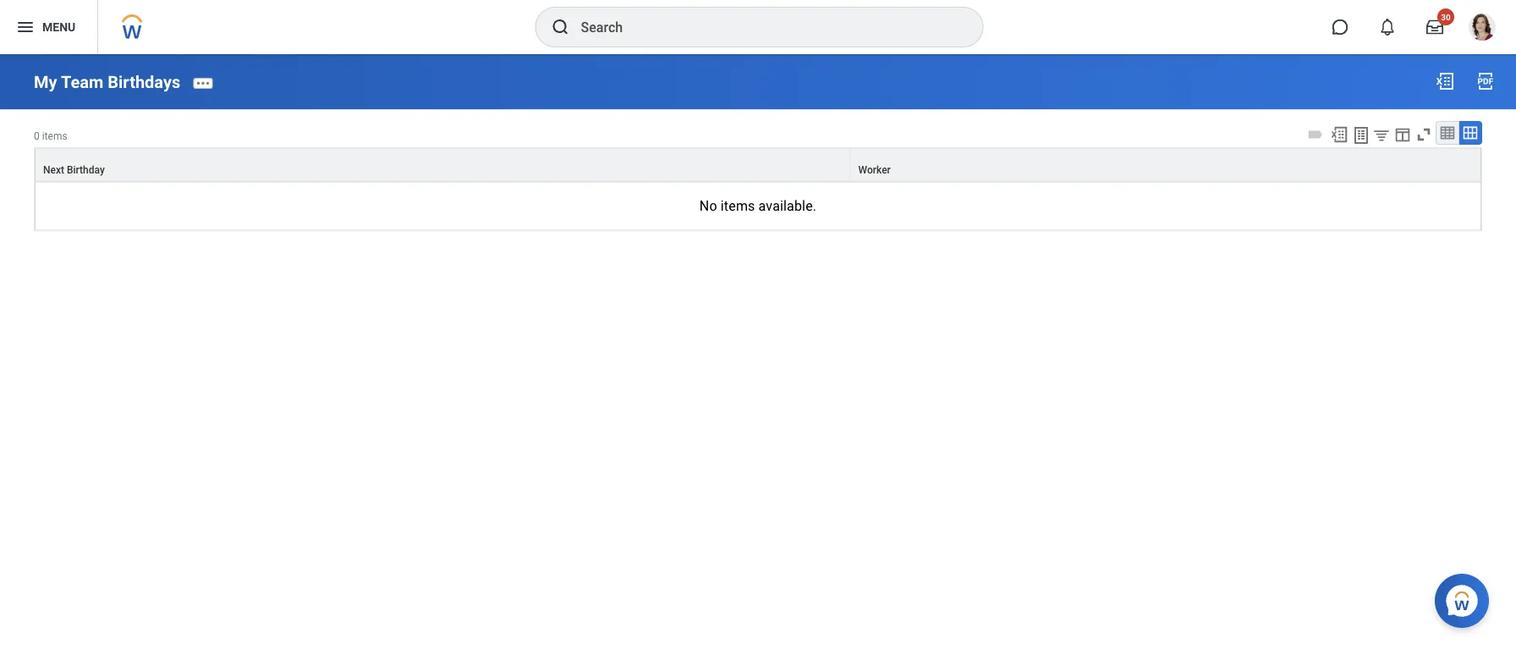 Task type: vqa. For each thing, say whether or not it's contained in the screenshot.
Organization related to Organization Goals
no



Task type: locate. For each thing, give the bounding box(es) containing it.
items right 0
[[42, 131, 67, 142]]

inbox large image
[[1427, 19, 1444, 36]]

worker button
[[851, 148, 1481, 181]]

toolbar inside my team birthdays main content
[[1304, 121, 1483, 148]]

my team birthdays
[[34, 72, 181, 92]]

items
[[42, 131, 67, 142], [721, 198, 755, 214]]

view printable version (pdf) image
[[1476, 71, 1496, 91]]

0 vertical spatial items
[[42, 131, 67, 142]]

export to excel image
[[1436, 71, 1456, 91]]

1 horizontal spatial items
[[721, 198, 755, 214]]

0 horizontal spatial items
[[42, 131, 67, 142]]

0
[[34, 131, 40, 142]]

row containing next birthday
[[35, 148, 1482, 181]]

justify image
[[15, 17, 36, 37]]

toolbar
[[1304, 121, 1483, 148]]

next
[[43, 164, 64, 175]]

row inside my team birthdays main content
[[35, 148, 1482, 181]]

notifications large image
[[1380, 19, 1397, 36]]

fullscreen image
[[1415, 125, 1434, 144]]

birthday
[[67, 164, 105, 175]]

search image
[[551, 17, 571, 37]]

row
[[35, 148, 1482, 181]]

profile logan mcneil image
[[1469, 14, 1496, 44]]

select to filter grid data image
[[1373, 126, 1392, 144]]

items right no
[[721, 198, 755, 214]]

1 vertical spatial items
[[721, 198, 755, 214]]

available.
[[759, 198, 817, 214]]

30
[[1442, 12, 1451, 22]]



Task type: describe. For each thing, give the bounding box(es) containing it.
no
[[700, 198, 718, 214]]

my team birthdays main content
[[0, 54, 1517, 247]]

team
[[61, 72, 104, 92]]

export to excel image
[[1331, 125, 1349, 144]]

menu
[[42, 20, 76, 34]]

my
[[34, 72, 57, 92]]

click to view/edit grid preferences image
[[1394, 125, 1413, 144]]

no items available to be tagged image
[[1307, 125, 1325, 144]]

my team birthdays element
[[34, 72, 181, 92]]

next birthday button
[[36, 148, 850, 181]]

worker
[[859, 164, 891, 175]]

expand table image
[[1463, 125, 1480, 142]]

items for 0
[[42, 131, 67, 142]]

no items available.
[[700, 198, 817, 214]]

birthdays
[[108, 72, 181, 92]]

items for no
[[721, 198, 755, 214]]

Search Workday  search field
[[581, 8, 948, 46]]

table image
[[1440, 125, 1457, 142]]

30 button
[[1417, 8, 1455, 46]]

menu button
[[0, 0, 98, 54]]

export to worksheets image
[[1352, 125, 1372, 146]]

0 items
[[34, 131, 67, 142]]

workday assistant region
[[1436, 567, 1496, 628]]

next birthday
[[43, 164, 105, 175]]



